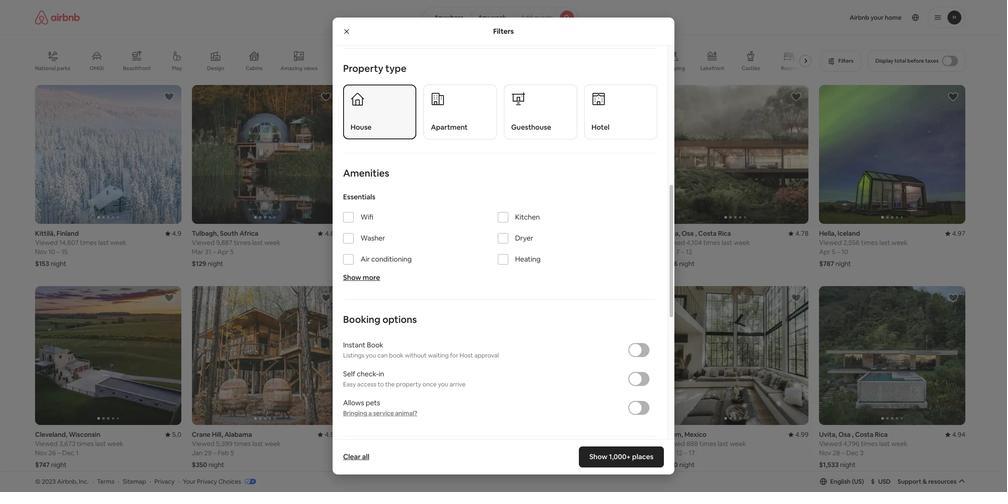 Task type: vqa. For each thing, say whether or not it's contained in the screenshot.


Task type: locate. For each thing, give the bounding box(es) containing it.
last down wisconsin
[[95, 440, 106, 448]]

colorado inside walden, colorado viewed 4,033 times last week nov 5 – 10 $105 night
[[375, 229, 404, 238]]

4.93 out of 5 average rating image
[[475, 430, 495, 439]]

jan left 29 at the left of page
[[192, 449, 203, 457]]

you
[[366, 352, 376, 359], [438, 381, 448, 388]]

nov up $1,533
[[819, 449, 831, 457]]

0 horizontal spatial rica
[[718, 229, 731, 238]]

terms link
[[97, 478, 114, 485]]

$650
[[662, 461, 678, 469]]

show more button
[[343, 273, 380, 282]]

filters dialog
[[333, 0, 674, 492]]

– right the 26
[[57, 449, 61, 457]]

dec inside cleveland, wisconsin viewed 3,673 times last week nov 26 – dec 1 $747 night
[[62, 449, 74, 457]]

4.78
[[795, 229, 809, 238]]

1 horizontal spatial uvita,
[[819, 430, 837, 439]]

0 horizontal spatial apr
[[217, 248, 229, 256]]

1 horizontal spatial show
[[480, 439, 496, 447]]

animal?
[[395, 409, 417, 417]]

4.99 out of 5 average rating image for tulum, mexico viewed 888 times last week dec 12 – 17 $650 night
[[788, 430, 809, 439]]

mexico
[[684, 430, 707, 439]]

group for viewed 5,399 times last week
[[192, 286, 338, 425]]

15
[[61, 248, 68, 256]]

night down 31
[[208, 260, 223, 268]]

times inside abiansemal, indonesia viewed 25,526 times last week jan 12 – 17 $499 night
[[551, 238, 568, 247]]

17 down 888 at right bottom
[[689, 449, 695, 457]]

© 2023 airbnb, inc. ·
[[35, 478, 94, 485]]

1 apr from the left
[[217, 248, 229, 256]]

viewed down tulum,
[[662, 440, 685, 448]]

1 horizontal spatial 12
[[676, 449, 682, 457]]

night inside cleveland, wisconsin viewed 3,673 times last week nov 26 – dec 1 $747 night
[[51, 461, 67, 469]]

last right "2,556"
[[879, 238, 890, 247]]

1 horizontal spatial rica
[[875, 430, 888, 439]]

12 inside uvita, osa , costa rica viewed 4,104 times last week dec 7 – 12 $956 night
[[686, 248, 692, 256]]

viewed down tulbagh,
[[192, 238, 215, 247]]

2 vertical spatial show
[[589, 452, 607, 461]]

10 inside hella, iceland viewed 2,556 times last week apr 5 – 10 $787 night
[[842, 248, 848, 256]]

week inside cleveland, wisconsin viewed 3,673 times last week nov 26 – dec 1 $747 night
[[107, 440, 124, 448]]

tulum,
[[662, 430, 683, 439]]

night
[[51, 260, 66, 268], [208, 260, 223, 268], [523, 260, 538, 268], [679, 260, 695, 268], [365, 260, 380, 268], [836, 260, 851, 268], [51, 461, 67, 469], [209, 461, 224, 469], [679, 461, 695, 469], [366, 461, 381, 469], [840, 461, 856, 469]]

– inside the index, washington viewed 3,595 times last week dec 23 – 28 $664 night
[[371, 449, 375, 457]]

26
[[48, 449, 56, 457]]

last up conditioning
[[409, 238, 420, 247]]

osa for 4,796
[[839, 430, 851, 439]]

total
[[895, 57, 906, 64]]

uvita, for uvita, osa , costa rica viewed 4,796 times last week nov 28 – dec 3 $1,533 night
[[819, 430, 837, 439]]

2 horizontal spatial show
[[589, 452, 607, 461]]

times down washington
[[391, 440, 407, 448]]

week inside walden, colorado viewed 4,033 times last week nov 5 – 10 $105 night
[[421, 238, 437, 247]]

0 horizontal spatial show
[[343, 273, 361, 282]]

1 vertical spatial you
[[438, 381, 448, 388]]

times right "2,556"
[[861, 238, 878, 247]]

times inside uvita, osa , costa rica viewed 4,796 times last week nov 28 – dec 3 $1,533 night
[[861, 440, 878, 448]]

4.99 out of 5 average rating image
[[318, 430, 338, 439], [788, 430, 809, 439]]

night down '7'
[[679, 260, 695, 268]]

last right 1,760
[[565, 440, 575, 448]]

viewed inside mesa county, colorado viewed 1,760 times last week
[[506, 440, 528, 448]]

1 horizontal spatial 17
[[689, 449, 695, 457]]

28 inside uvita, osa , costa rica viewed 4,796 times last week nov 28 – dec 3 $1,533 night
[[833, 449, 840, 457]]

osa for 4,104
[[682, 229, 694, 238]]

show down 4.93
[[480, 439, 496, 447]]

rica for 4,796
[[875, 430, 888, 439]]

1 vertical spatial costa
[[855, 430, 873, 439]]

0 vertical spatial add to wishlist: uvita, osa , costa rica image
[[791, 92, 802, 102]]

888
[[687, 440, 698, 448]]

night up "more"
[[365, 260, 380, 268]]

apr inside tulbagh, south africa viewed 9,887 times last week mar 31 – apr 5 $129 night
[[217, 248, 229, 256]]

10 down "2,556"
[[842, 248, 848, 256]]

can
[[377, 352, 388, 359]]

1 horizontal spatial colorado
[[549, 430, 577, 439]]

(us)
[[852, 478, 864, 486]]

without
[[405, 352, 427, 359]]

5.0
[[172, 430, 181, 439]]

$129
[[192, 260, 206, 268]]

· left privacy 'link'
[[150, 478, 151, 485]]

viewed down cleveland,
[[35, 440, 58, 448]]

costa for 4,796
[[855, 430, 873, 439]]

camping
[[663, 65, 685, 72]]

tulum, mexico viewed 888 times last week dec 12 – 17 $650 night
[[662, 430, 746, 469]]

add to wishlist: hella, iceland image
[[948, 92, 958, 102]]

colorado up 4,033 on the left of the page
[[375, 229, 404, 238]]

privacy right your
[[197, 478, 217, 485]]

night down feb
[[209, 461, 224, 469]]

–
[[57, 248, 60, 256], [213, 248, 216, 256], [526, 248, 529, 256], [681, 248, 684, 256], [367, 248, 370, 256], [837, 248, 840, 256], [57, 449, 61, 457], [213, 449, 216, 457], [684, 449, 687, 457], [371, 449, 375, 457], [842, 449, 845, 457]]

2 4.99 out of 5 average rating image from the left
[[788, 430, 809, 439]]

any
[[478, 14, 489, 21]]

crane
[[192, 430, 210, 439]]

times down africa
[[234, 238, 251, 247]]

wifi
[[361, 213, 373, 222]]

none search field containing anywhere
[[423, 7, 577, 28]]

10 left 15
[[48, 248, 55, 256]]

night down 15
[[51, 260, 66, 268]]

viewed left 4,796
[[819, 440, 842, 448]]

0 horizontal spatial ,
[[695, 229, 697, 238]]

dec down 4,796
[[846, 449, 859, 457]]

amazing
[[281, 65, 302, 72]]

any week
[[478, 14, 506, 21]]

17 inside abiansemal, indonesia viewed 25,526 times last week jan 12 – 17 $499 night
[[530, 248, 537, 256]]

17 inside "tulum, mexico viewed 888 times last week dec 12 – 17 $650 night"
[[689, 449, 695, 457]]

nov for 10
[[35, 248, 47, 256]]

night inside "tulum, mexico viewed 888 times last week dec 12 – 17 $650 night"
[[679, 461, 695, 469]]

0 vertical spatial costa
[[698, 229, 717, 238]]

you down the book
[[366, 352, 376, 359]]

$105
[[349, 260, 363, 268]]

last down indonesia
[[569, 238, 580, 247]]

jan inside crane hill, alabama viewed 5,399 times last week jan 29 – feb 5 $350 night
[[192, 449, 203, 457]]

display total before taxes
[[876, 57, 939, 64]]

1 horizontal spatial apr
[[819, 248, 830, 256]]

3 4.99 from the left
[[795, 430, 809, 439]]

times up 3
[[861, 440, 878, 448]]

nov up $105
[[349, 248, 361, 256]]

viewed inside "tulum, mexico viewed 888 times last week dec 12 – 17 $650 night"
[[662, 440, 685, 448]]

, up the 4,104 at the right of the page
[[695, 229, 697, 238]]

costa inside uvita, osa , costa rica viewed 4,796 times last week nov 28 – dec 3 $1,533 night
[[855, 430, 873, 439]]

0 horizontal spatial 4.99 out of 5 average rating image
[[318, 430, 338, 439]]

– down 4,796
[[842, 449, 845, 457]]

viewed down hella,
[[819, 238, 842, 247]]

colorado right county,
[[549, 430, 577, 439]]

apr
[[217, 248, 229, 256], [819, 248, 830, 256]]

2023
[[42, 478, 56, 485]]

0 vertical spatial osa
[[682, 229, 694, 238]]

0 horizontal spatial 12
[[518, 248, 524, 256]]

osa inside uvita, osa , costa rica viewed 4,796 times last week nov 28 – dec 3 $1,533 night
[[839, 430, 851, 439]]

night inside walden, colorado viewed 4,033 times last week nov 5 – 10 $105 night
[[365, 260, 380, 268]]

for
[[450, 352, 458, 359]]

1 vertical spatial 17
[[689, 449, 695, 457]]

nov inside walden, colorado viewed 4,033 times last week nov 5 – 10 $105 night
[[349, 248, 361, 256]]

1 horizontal spatial 4.99 out of 5 average rating image
[[788, 430, 809, 439]]

1 vertical spatial add to wishlist: uvita, osa , costa rica image
[[948, 293, 958, 303]]

2 10 from the left
[[372, 248, 379, 256]]

2 privacy from the left
[[197, 478, 217, 485]]

0 vertical spatial rica
[[718, 229, 731, 238]]

colorado
[[375, 229, 404, 238], [549, 430, 577, 439]]

times down alabama
[[234, 440, 251, 448]]

skiing
[[375, 65, 390, 72]]

0 vertical spatial you
[[366, 352, 376, 359]]

1 vertical spatial osa
[[839, 430, 851, 439]]

1 horizontal spatial add to wishlist: uvita, osa , costa rica image
[[948, 293, 958, 303]]

viewed down mesa
[[506, 440, 528, 448]]

viewed down walden,
[[349, 238, 371, 247]]

sitemap
[[123, 478, 146, 485]]

times right the 4,104 at the right of the page
[[703, 238, 720, 247]]

night inside tulbagh, south africa viewed 9,887 times last week mar 31 – apr 5 $129 night
[[208, 260, 223, 268]]

, up 4,796
[[852, 430, 854, 439]]

national parks
[[35, 65, 70, 72]]

12 for tulum,
[[676, 449, 682, 457]]

viewed up '7'
[[662, 238, 685, 247]]

3 10 from the left
[[842, 248, 848, 256]]

air conditioning
[[361, 255, 412, 264]]

, inside uvita, osa , costa rica viewed 4,796 times last week nov 28 – dec 3 $1,533 night
[[852, 430, 854, 439]]

0 vertical spatial colorado
[[375, 229, 404, 238]]

28 down '3,595'
[[376, 449, 384, 457]]

– inside cleveland, wisconsin viewed 3,673 times last week nov 26 – dec 1 $747 night
[[57, 449, 61, 457]]

1 4.99 out of 5 average rating image from the left
[[318, 430, 338, 439]]

last down 'animal?'
[[409, 440, 420, 448]]

last right 14,807
[[98, 238, 109, 247]]

show for show map
[[480, 439, 496, 447]]

0 horizontal spatial 28
[[376, 449, 384, 457]]

– right 31
[[213, 248, 216, 256]]

the
[[385, 381, 395, 388]]

0 horizontal spatial you
[[366, 352, 376, 359]]

costa up 4,796
[[855, 430, 873, 439]]

add to wishlist: uvita, osa , costa rica image for 4.78
[[791, 92, 802, 102]]

4.9 out of 5 average rating image
[[165, 229, 181, 238]]

apr down 9,887
[[217, 248, 229, 256]]

show 1,000+ places
[[589, 452, 653, 461]]

1 horizontal spatial 4.99
[[639, 430, 652, 439]]

air
[[361, 255, 370, 264]]

2 apr from the left
[[819, 248, 830, 256]]

viewed down kittilä,
[[35, 238, 58, 247]]

5 inside hella, iceland viewed 2,556 times last week apr 5 – 10 $787 night
[[832, 248, 835, 256]]

viewed inside the index, washington viewed 3,595 times last week dec 23 – 28 $664 night
[[349, 440, 371, 448]]

uvita, osa , costa rica viewed 4,104 times last week dec 7 – 12 $956 night
[[662, 229, 750, 268]]

0 horizontal spatial jan
[[192, 449, 203, 457]]

dec inside "tulum, mexico viewed 888 times last week dec 12 – 17 $650 night"
[[662, 449, 675, 457]]

viewed inside walden, colorado viewed 4,033 times last week nov 5 – 10 $105 night
[[349, 238, 371, 247]]

nov left the 26
[[35, 449, 47, 457]]

1 vertical spatial uvita,
[[819, 430, 837, 439]]

show down $105
[[343, 273, 361, 282]]

uvita, up $1,533
[[819, 430, 837, 439]]

0 vertical spatial show
[[343, 273, 361, 282]]

access
[[357, 381, 376, 388]]

dec left 23
[[349, 449, 361, 457]]

nov for 5
[[349, 248, 361, 256]]

times right 14,807
[[80, 238, 97, 247]]

4.99 out of 5 average rating image for crane hill, alabama viewed 5,399 times last week jan 29 – feb 5 $350 night
[[318, 430, 338, 439]]

all
[[362, 452, 369, 461]]

group for viewed 25,526 times last week
[[506, 85, 652, 224]]

dec inside uvita, osa , costa rica viewed 4,104 times last week dec 7 – 12 $956 night
[[662, 248, 675, 256]]

uvita, inside uvita, osa , costa rica viewed 4,796 times last week nov 28 – dec 3 $1,533 night
[[819, 430, 837, 439]]

group containing national parks
[[35, 44, 815, 78]]

0 horizontal spatial uvita,
[[662, 229, 680, 238]]

viewed
[[35, 238, 58, 247], [192, 238, 215, 247], [506, 238, 528, 247], [662, 238, 685, 247], [349, 238, 371, 247], [819, 238, 842, 247], [35, 440, 58, 448], [192, 440, 215, 448], [506, 440, 528, 448], [662, 440, 685, 448], [349, 440, 371, 448], [819, 440, 842, 448]]

uvita, up '7'
[[662, 229, 680, 238]]

times down indonesia
[[551, 238, 568, 247]]

times down wisconsin
[[77, 440, 94, 448]]

1 vertical spatial rica
[[875, 430, 888, 439]]

times inside crane hill, alabama viewed 5,399 times last week jan 29 – feb 5 $350 night
[[234, 440, 251, 448]]

viewed down crane
[[192, 440, 215, 448]]

nov inside cleveland, wisconsin viewed 3,673 times last week nov 26 – dec 1 $747 night
[[35, 449, 47, 457]]

osa up 4,796
[[839, 430, 851, 439]]

group for viewed 1,760 times last week
[[506, 286, 652, 425]]

mesa county, colorado viewed 1,760 times last week
[[506, 430, 593, 448]]

5 inside walden, colorado viewed 4,033 times last week nov 5 – 10 $105 night
[[362, 248, 366, 256]]

times right 4,033 on the left of the page
[[391, 238, 408, 247]]

– down dryer
[[526, 248, 529, 256]]

night down the 26
[[51, 461, 67, 469]]

1 horizontal spatial 10
[[372, 248, 379, 256]]

hella, iceland viewed 2,556 times last week apr 5 – 10 $787 night
[[819, 229, 908, 268]]

last inside crane hill, alabama viewed 5,399 times last week jan 29 – feb 5 $350 night
[[252, 440, 263, 448]]

instant book listings you can book without waiting for host approval
[[343, 341, 499, 359]]

night up english (us)
[[840, 461, 856, 469]]

osa inside uvita, osa , costa rica viewed 4,104 times last week dec 7 – 12 $956 night
[[682, 229, 694, 238]]

2,556
[[843, 238, 860, 247]]

· right inc.
[[92, 478, 94, 485]]

5 right feb
[[230, 449, 234, 457]]

show inside button
[[480, 439, 496, 447]]

jan
[[506, 248, 516, 256], [192, 449, 203, 457]]

group for viewed 888 times last week
[[662, 286, 809, 425]]

last right 4,796
[[879, 440, 890, 448]]

1 horizontal spatial jan
[[506, 248, 516, 256]]

dec left 1
[[62, 449, 74, 457]]

4 · from the left
[[178, 478, 179, 485]]

display total before taxes button
[[868, 50, 965, 71]]

1 horizontal spatial you
[[438, 381, 448, 388]]

0 horizontal spatial osa
[[682, 229, 694, 238]]

– left 15
[[57, 248, 60, 256]]

week inside uvita, osa , costa rica viewed 4,104 times last week dec 7 – 12 $956 night
[[734, 238, 750, 247]]

1 horizontal spatial costa
[[855, 430, 873, 439]]

add to wishlist: kittilä, finland image
[[164, 92, 174, 102]]

4.99 for crane hill, alabama viewed 5,399 times last week jan 29 – feb 5 $350 night
[[325, 430, 338, 439]]

– right 23
[[371, 449, 375, 457]]

10 for nov
[[372, 248, 379, 256]]

castles
[[742, 65, 760, 72]]

last inside mesa county, colorado viewed 1,760 times last week
[[565, 440, 575, 448]]

1 vertical spatial colorado
[[549, 430, 577, 439]]

· left your
[[178, 478, 179, 485]]

night inside abiansemal, indonesia viewed 25,526 times last week jan 12 – 17 $499 night
[[523, 260, 538, 268]]

dec left '7'
[[662, 248, 675, 256]]

1 · from the left
[[92, 478, 94, 485]]

5 inside crane hill, alabama viewed 5,399 times last week jan 29 – feb 5 $350 night
[[230, 449, 234, 457]]

2 horizontal spatial 12
[[686, 248, 692, 256]]

· right terms at the left of the page
[[118, 478, 119, 485]]

you right once
[[438, 381, 448, 388]]

times inside hella, iceland viewed 2,556 times last week apr 5 – 10 $787 night
[[861, 238, 878, 247]]

group for viewed 2,556 times last week
[[819, 85, 965, 224]]

support & resources button
[[898, 478, 965, 486]]

0 vertical spatial ,
[[695, 229, 697, 238]]

1 28 from the left
[[376, 449, 384, 457]]

last right 888 at right bottom
[[718, 440, 728, 448]]

last right the 4,104 at the right of the page
[[722, 238, 732, 247]]

0 vertical spatial uvita,
[[662, 229, 680, 238]]

viewed down index,
[[349, 440, 371, 448]]

10 down 4,033 on the left of the page
[[372, 248, 379, 256]]

1 horizontal spatial ,
[[852, 430, 854, 439]]

0 horizontal spatial costa
[[698, 229, 717, 238]]

, inside uvita, osa , costa rica viewed 4,104 times last week dec 7 – 12 $956 night
[[695, 229, 697, 238]]

places
[[632, 452, 653, 461]]

2 28 from the left
[[833, 449, 840, 457]]

times down mexico
[[699, 440, 716, 448]]

1 vertical spatial ,
[[852, 430, 854, 439]]

0 vertical spatial 17
[[530, 248, 537, 256]]

night right the $499 on the right bottom of page
[[523, 260, 538, 268]]

week
[[491, 14, 506, 21], [110, 238, 127, 247], [264, 238, 280, 247], [582, 238, 598, 247], [734, 238, 750, 247], [421, 238, 437, 247], [892, 238, 908, 247], [107, 440, 124, 448], [264, 440, 281, 448], [577, 440, 593, 448], [730, 440, 746, 448], [421, 440, 437, 448], [891, 440, 908, 448]]

7
[[676, 248, 680, 256]]

0 horizontal spatial 17
[[530, 248, 537, 256]]

0 horizontal spatial add to wishlist: uvita, osa , costa rica image
[[791, 92, 802, 102]]

last inside hella, iceland viewed 2,556 times last week apr 5 – 10 $787 night
[[879, 238, 890, 247]]

28 up $1,533
[[833, 449, 840, 457]]

night right $650
[[679, 461, 695, 469]]

show left 1,000+
[[589, 452, 607, 461]]

profile element
[[588, 0, 965, 35]]

1 horizontal spatial privacy
[[197, 478, 217, 485]]

add to wishlist: uvita, osa , costa rica image
[[791, 92, 802, 102], [948, 293, 958, 303]]

in
[[379, 370, 384, 379]]

privacy
[[154, 478, 175, 485], [197, 478, 217, 485]]

$
[[871, 478, 875, 486]]

0 vertical spatial jan
[[506, 248, 516, 256]]

add guests button
[[513, 7, 577, 28]]

costa up the 4,104 at the right of the page
[[698, 229, 717, 238]]

1 10 from the left
[[48, 248, 55, 256]]

1 vertical spatial show
[[480, 439, 496, 447]]

costa
[[698, 229, 717, 238], [855, 430, 873, 439]]

self
[[343, 370, 355, 379]]

3 · from the left
[[150, 478, 151, 485]]

nov for 26
[[35, 449, 47, 457]]

– inside hella, iceland viewed 2,556 times last week apr 5 – 10 $787 night
[[837, 248, 840, 256]]

add to wishlist: tulum, mexico image
[[791, 293, 802, 303]]

more
[[363, 273, 380, 282]]

last right 5,399
[[252, 440, 263, 448]]

guesthouse button
[[504, 85, 577, 139]]

last down africa
[[252, 238, 263, 247]]

– right '7'
[[681, 248, 684, 256]]

1 4.99 from the left
[[325, 430, 338, 439]]

apr up $787
[[819, 248, 830, 256]]

0 horizontal spatial 4.99
[[325, 430, 338, 439]]

once
[[423, 381, 437, 388]]

– down 888 at right bottom
[[684, 449, 687, 457]]

1 vertical spatial jan
[[192, 449, 203, 457]]

4.97 out of 5 average rating image
[[945, 229, 965, 238]]

– down "iceland"
[[837, 248, 840, 256]]

12 down dryer
[[518, 248, 524, 256]]

hill,
[[212, 430, 223, 439]]

4.88 out of 5 average rating image
[[318, 229, 338, 238]]

5 down 9,887
[[230, 248, 234, 256]]

kittilä, finland viewed 14,807 times last week nov 10 – 15 $153 night
[[35, 229, 127, 268]]

29
[[204, 449, 212, 457]]

feb
[[218, 449, 229, 457]]

2 horizontal spatial 10
[[842, 248, 848, 256]]

privacy left your
[[154, 478, 175, 485]]

10 inside the kittilä, finland viewed 14,807 times last week nov 10 – 15 $153 night
[[48, 248, 55, 256]]

washer
[[361, 234, 385, 243]]

0 horizontal spatial colorado
[[375, 229, 404, 238]]

add to wishlist: index, washington image
[[477, 293, 488, 303]]

12 inside abiansemal, indonesia viewed 25,526 times last week jan 12 – 17 $499 night
[[518, 248, 524, 256]]

night right $787
[[836, 260, 851, 268]]

finland
[[57, 229, 79, 238]]

clear
[[343, 452, 361, 461]]

nov up $153
[[35, 248, 47, 256]]

– down washer
[[367, 248, 370, 256]]

5 up $787
[[832, 248, 835, 256]]

costa inside uvita, osa , costa rica viewed 4,104 times last week dec 7 – 12 $956 night
[[698, 229, 717, 238]]

arrive
[[450, 381, 466, 388]]

dec up $650
[[662, 449, 675, 457]]

last inside walden, colorado viewed 4,033 times last week nov 5 – 10 $105 night
[[409, 238, 420, 247]]

2 horizontal spatial 4.99
[[795, 430, 809, 439]]

3,673
[[59, 440, 75, 448]]

your privacy choices link
[[183, 478, 256, 486]]

group
[[333, 0, 668, 49], [35, 44, 815, 78], [35, 85, 181, 224], [192, 85, 338, 224], [349, 85, 495, 224], [506, 85, 652, 224], [662, 85, 809, 224], [819, 85, 965, 224], [35, 286, 181, 425], [192, 286, 338, 425], [349, 286, 495, 425], [506, 286, 652, 425], [662, 286, 809, 425], [819, 286, 965, 425], [333, 437, 668, 492]]

10 inside walden, colorado viewed 4,033 times last week nov 5 – 10 $105 night
[[372, 248, 379, 256]]

apartment
[[431, 123, 468, 132]]

0 horizontal spatial 10
[[48, 248, 55, 256]]

costa for 4,104
[[698, 229, 717, 238]]

None search field
[[423, 7, 577, 28]]

1 horizontal spatial osa
[[839, 430, 851, 439]]

0 horizontal spatial privacy
[[154, 478, 175, 485]]

2 4.99 from the left
[[639, 430, 652, 439]]

uvita, inside uvita, osa , costa rica viewed 4,104 times last week dec 7 – 12 $956 night
[[662, 229, 680, 238]]

night inside uvita, osa , costa rica viewed 4,104 times last week dec 7 – 12 $956 night
[[679, 260, 695, 268]]

tulbagh, south africa viewed 9,887 times last week mar 31 – apr 5 $129 night
[[192, 229, 280, 268]]

17 down 25,526
[[530, 248, 537, 256]]

listings
[[343, 352, 365, 359]]

rica inside uvita, osa , costa rica viewed 4,796 times last week nov 28 – dec 3 $1,533 night
[[875, 430, 888, 439]]

show map
[[480, 439, 510, 447]]

– inside uvita, osa , costa rica viewed 4,796 times last week nov 28 – dec 3 $1,533 night
[[842, 449, 845, 457]]

rica inside uvita, osa , costa rica viewed 4,104 times last week dec 7 – 12 $956 night
[[718, 229, 731, 238]]

viewed down abiansemal,
[[506, 238, 528, 247]]

week inside uvita, osa , costa rica viewed 4,796 times last week nov 28 – dec 3 $1,533 night
[[891, 440, 908, 448]]

1 horizontal spatial 28
[[833, 449, 840, 457]]

group for viewed 14,807 times last week
[[35, 85, 181, 224]]

osa up the 4,104 at the right of the page
[[682, 229, 694, 238]]

– right 29 at the left of page
[[213, 449, 216, 457]]

12 for abiansemal,
[[518, 248, 524, 256]]



Task type: describe. For each thing, give the bounding box(es) containing it.
add to wishlist: cleveland, wisconsin image
[[164, 293, 174, 303]]

dryer
[[515, 234, 533, 243]]

clear all button
[[339, 448, 374, 466]]

english
[[830, 478, 851, 486]]

privacy inside your privacy choices 'link'
[[197, 478, 217, 485]]

conditioning
[[371, 255, 412, 264]]

group for viewed 4,104 times last week
[[662, 85, 809, 224]]

viewed inside the kittilä, finland viewed 14,807 times last week nov 10 – 15 $153 night
[[35, 238, 58, 247]]

privacy link
[[154, 478, 175, 485]]

4.78 out of 5 average rating image
[[788, 229, 809, 238]]

dec inside uvita, osa , costa rica viewed 4,796 times last week nov 28 – dec 3 $1,533 night
[[846, 449, 859, 457]]

4.99 out of 5 average rating image
[[632, 430, 652, 439]]

times inside tulbagh, south africa viewed 9,887 times last week mar 31 – apr 5 $129 night
[[234, 238, 251, 247]]

last inside the index, washington viewed 3,595 times last week dec 23 – 28 $664 night
[[409, 440, 420, 448]]

5 inside tulbagh, south africa viewed 9,887 times last week mar 31 – apr 5 $129 night
[[230, 248, 234, 256]]

add to wishlist: tulbagh, south africa image
[[321, 92, 331, 102]]

show for show more
[[343, 273, 361, 282]]

week inside hella, iceland viewed 2,556 times last week apr 5 – 10 $787 night
[[892, 238, 908, 247]]

times inside uvita, osa , costa rica viewed 4,104 times last week dec 7 – 12 $956 night
[[703, 238, 720, 247]]

nov inside uvita, osa , costa rica viewed 4,796 times last week nov 28 – dec 3 $1,533 night
[[819, 449, 831, 457]]

show 1,000+ places link
[[579, 447, 664, 468]]

support & resources
[[898, 478, 957, 486]]

show map button
[[471, 432, 529, 453]]

walden, colorado viewed 4,033 times last week nov 5 – 10 $105 night
[[349, 229, 437, 268]]

you inside instant book listings you can book without waiting for host approval
[[366, 352, 376, 359]]

1 privacy from the left
[[154, 478, 175, 485]]

last inside cleveland, wisconsin viewed 3,673 times last week nov 26 – dec 1 $747 night
[[95, 440, 106, 448]]

4.99 for tulum, mexico viewed 888 times last week dec 12 – 17 $650 night
[[795, 430, 809, 439]]

mesa
[[506, 430, 522, 439]]

hotel
[[592, 123, 610, 132]]

tulbagh,
[[192, 229, 218, 238]]

week inside crane hill, alabama viewed 5,399 times last week jan 29 – feb 5 $350 night
[[264, 440, 281, 448]]

5.0 out of 5 average rating image
[[165, 430, 181, 439]]

– inside crane hill, alabama viewed 5,399 times last week jan 29 – feb 5 $350 night
[[213, 449, 216, 457]]

1,000+
[[609, 452, 631, 461]]

night inside hella, iceland viewed 2,556 times last week apr 5 – 10 $787 night
[[836, 260, 851, 268]]

apartment button
[[423, 85, 497, 139]]

rooms
[[781, 65, 798, 72]]

add to wishlist: crane hill, alabama image
[[321, 293, 331, 303]]

times inside the index, washington viewed 3,595 times last week dec 23 – 28 $664 night
[[391, 440, 407, 448]]

viewed inside crane hill, alabama viewed 5,399 times last week jan 29 – feb 5 $350 night
[[192, 440, 215, 448]]

night inside the index, washington viewed 3,595 times last week dec 23 – 28 $664 night
[[366, 461, 381, 469]]

4,796
[[843, 440, 860, 448]]

– inside walden, colorado viewed 4,033 times last week nov 5 – 10 $105 night
[[367, 248, 370, 256]]

index, washington viewed 3,595 times last week dec 23 – 28 $664 night
[[349, 430, 437, 469]]

last inside uvita, osa , costa rica viewed 4,104 times last week dec 7 – 12 $956 night
[[722, 238, 732, 247]]

10 for apr
[[842, 248, 848, 256]]

times inside mesa county, colorado viewed 1,760 times last week
[[546, 440, 563, 448]]

viewed inside tulbagh, south africa viewed 9,887 times last week mar 31 – apr 5 $129 night
[[192, 238, 215, 247]]

house button
[[343, 85, 416, 139]]

4.88
[[325, 229, 338, 238]]

property
[[343, 62, 383, 74]]

omg!
[[90, 65, 104, 72]]

amenities
[[343, 167, 389, 179]]

beachfront
[[123, 65, 151, 72]]

show for show 1,000+ places
[[589, 452, 607, 461]]

last inside "tulum, mexico viewed 888 times last week dec 12 – 17 $650 night"
[[718, 440, 728, 448]]

, for 4,796
[[852, 430, 854, 439]]

terms · sitemap · privacy ·
[[97, 478, 179, 485]]

index,
[[349, 430, 368, 439]]

wisconsin
[[69, 430, 100, 439]]

– inside the kittilä, finland viewed 14,807 times last week nov 10 – 15 $153 night
[[57, 248, 60, 256]]

you inside self check-in easy access to the property once you arrive
[[438, 381, 448, 388]]

terms
[[97, 478, 114, 485]]

viewed inside cleveland, wisconsin viewed 3,673 times last week nov 26 – dec 1 $747 night
[[35, 440, 58, 448]]

add to wishlist: mesa county, colorado image
[[634, 293, 645, 303]]

apr inside hella, iceland viewed 2,556 times last week apr 5 – 10 $787 night
[[819, 248, 830, 256]]

last inside abiansemal, indonesia viewed 25,526 times last week jan 12 – 17 $499 night
[[569, 238, 580, 247]]

add to wishlist: uvita, osa , costa rica image for 4.94
[[948, 293, 958, 303]]

17 for 888
[[689, 449, 695, 457]]

crane hill, alabama viewed 5,399 times last week jan 29 – feb 5 $350 night
[[192, 430, 281, 469]]

14,807
[[59, 238, 78, 247]]

last inside the kittilä, finland viewed 14,807 times last week nov 10 – 15 $153 night
[[98, 238, 109, 247]]

week inside the kittilä, finland viewed 14,807 times last week nov 10 – 15 $153 night
[[110, 238, 127, 247]]

week inside abiansemal, indonesia viewed 25,526 times last week jan 12 – 17 $499 night
[[582, 238, 598, 247]]

viewed inside uvita, osa , costa rica viewed 4,104 times last week dec 7 – 12 $956 night
[[662, 238, 685, 247]]

viewed inside abiansemal, indonesia viewed 25,526 times last week jan 12 – 17 $499 night
[[506, 238, 528, 247]]

night inside the kittilä, finland viewed 14,807 times last week nov 10 – 15 $153 night
[[51, 260, 66, 268]]

rica for 4,104
[[718, 229, 731, 238]]

dec inside the index, washington viewed 3,595 times last week dec 23 – 28 $664 night
[[349, 449, 361, 457]]

jan inside abiansemal, indonesia viewed 25,526 times last week jan 12 – 17 $499 night
[[506, 248, 516, 256]]

uvita, for uvita, osa , costa rica viewed 4,104 times last week dec 7 – 12 $956 night
[[662, 229, 680, 238]]

2 · from the left
[[118, 478, 119, 485]]

last inside tulbagh, south africa viewed 9,887 times last week mar 31 – apr 5 $129 night
[[252, 238, 263, 247]]

$ usd
[[871, 478, 891, 486]]

filters
[[493, 27, 514, 36]]

your privacy choices
[[183, 478, 241, 485]]

abiansemal, indonesia viewed 25,526 times last week jan 12 – 17 $499 night
[[506, 229, 598, 268]]

hella,
[[819, 229, 836, 238]]

property type
[[343, 62, 406, 74]]

self check-in easy access to the property once you arrive
[[343, 370, 466, 388]]

4.94 out of 5 average rating image
[[945, 430, 965, 439]]

– inside uvita, osa , costa rica viewed 4,104 times last week dec 7 – 12 $956 night
[[681, 248, 684, 256]]

booking options
[[343, 313, 417, 326]]

$956
[[662, 260, 678, 268]]

$664
[[349, 461, 364, 469]]

mar
[[192, 248, 203, 256]]

last inside uvita, osa , costa rica viewed 4,796 times last week nov 28 – dec 3 $1,533 night
[[879, 440, 890, 448]]

parks
[[57, 65, 70, 72]]

kittilä,
[[35, 229, 55, 238]]

options
[[382, 313, 417, 326]]

©
[[35, 478, 40, 485]]

english (us) button
[[820, 478, 864, 486]]

colorado inside mesa county, colorado viewed 1,760 times last week
[[549, 430, 577, 439]]

times inside the kittilä, finland viewed 14,807 times last week nov 10 – 15 $153 night
[[80, 238, 97, 247]]

viewed inside hella, iceland viewed 2,556 times last week apr 5 – 10 $787 night
[[819, 238, 842, 247]]

cleveland, wisconsin viewed 3,673 times last week nov 26 – dec 1 $747 night
[[35, 430, 124, 469]]

group for viewed 3,673 times last week
[[35, 286, 181, 425]]

anywhere button
[[423, 7, 471, 28]]

clear all
[[343, 452, 369, 461]]

, for 4,104
[[695, 229, 697, 238]]

times inside "tulum, mexico viewed 888 times last week dec 12 – 17 $650 night"
[[699, 440, 716, 448]]

group for viewed 9,887 times last week
[[192, 85, 338, 224]]

property
[[396, 381, 421, 388]]

– inside tulbagh, south africa viewed 9,887 times last week mar 31 – apr 5 $129 night
[[213, 248, 216, 256]]

4.99 for mesa county, colorado viewed 1,760 times last week
[[639, 430, 652, 439]]

group for viewed 4,033 times last week
[[349, 85, 495, 224]]

week inside "tulum, mexico viewed 888 times last week dec 12 – 17 $650 night"
[[730, 440, 746, 448]]

4.9
[[172, 229, 181, 238]]

anywhere
[[434, 14, 464, 21]]

3
[[860, 449, 864, 457]]

times inside cleveland, wisconsin viewed 3,673 times last week nov 26 – dec 1 $747 night
[[77, 440, 94, 448]]

guesthouse
[[511, 123, 551, 132]]

add guests
[[521, 14, 553, 21]]

week inside mesa county, colorado viewed 1,760 times last week
[[577, 440, 593, 448]]

– inside "tulum, mexico viewed 888 times last week dec 12 – 17 $650 night"
[[684, 449, 687, 457]]

week inside tulbagh, south africa viewed 9,887 times last week mar 31 – apr 5 $129 night
[[264, 238, 280, 247]]

– inside abiansemal, indonesia viewed 25,526 times last week jan 12 – 17 $499 night
[[526, 248, 529, 256]]

cleveland,
[[35, 430, 67, 439]]

group for viewed 4,796 times last week
[[819, 286, 965, 425]]

choices
[[218, 478, 241, 485]]

1,760
[[530, 440, 545, 448]]

night inside crane hill, alabama viewed 5,399 times last week jan 29 – feb 5 $350 night
[[209, 461, 224, 469]]

week inside button
[[491, 14, 506, 21]]

17 for 25,526
[[530, 248, 537, 256]]

approval
[[474, 352, 499, 359]]

display
[[876, 57, 894, 64]]

week inside the index, washington viewed 3,595 times last week dec 23 – 28 $664 night
[[421, 440, 437, 448]]

heating
[[515, 255, 541, 264]]

25,526
[[530, 238, 550, 247]]

$787
[[819, 260, 834, 268]]

views
[[304, 65, 318, 72]]

any week button
[[471, 7, 514, 28]]

abiansemal,
[[506, 229, 543, 238]]

viewed inside uvita, osa , costa rica viewed 4,796 times last week nov 28 – dec 3 $1,533 night
[[819, 440, 842, 448]]

play
[[172, 65, 182, 72]]

host
[[460, 352, 473, 359]]

$153
[[35, 260, 49, 268]]

cabins
[[246, 65, 263, 72]]

night inside uvita, osa , costa rica viewed 4,796 times last week nov 28 – dec 3 $1,533 night
[[840, 461, 856, 469]]

&
[[923, 478, 927, 486]]

28 inside the index, washington viewed 3,595 times last week dec 23 – 28 $664 night
[[376, 449, 384, 457]]

times inside walden, colorado viewed 4,033 times last week nov 5 – 10 $105 night
[[391, 238, 408, 247]]

23
[[362, 449, 370, 457]]

a
[[368, 409, 372, 417]]

your
[[183, 478, 196, 485]]



